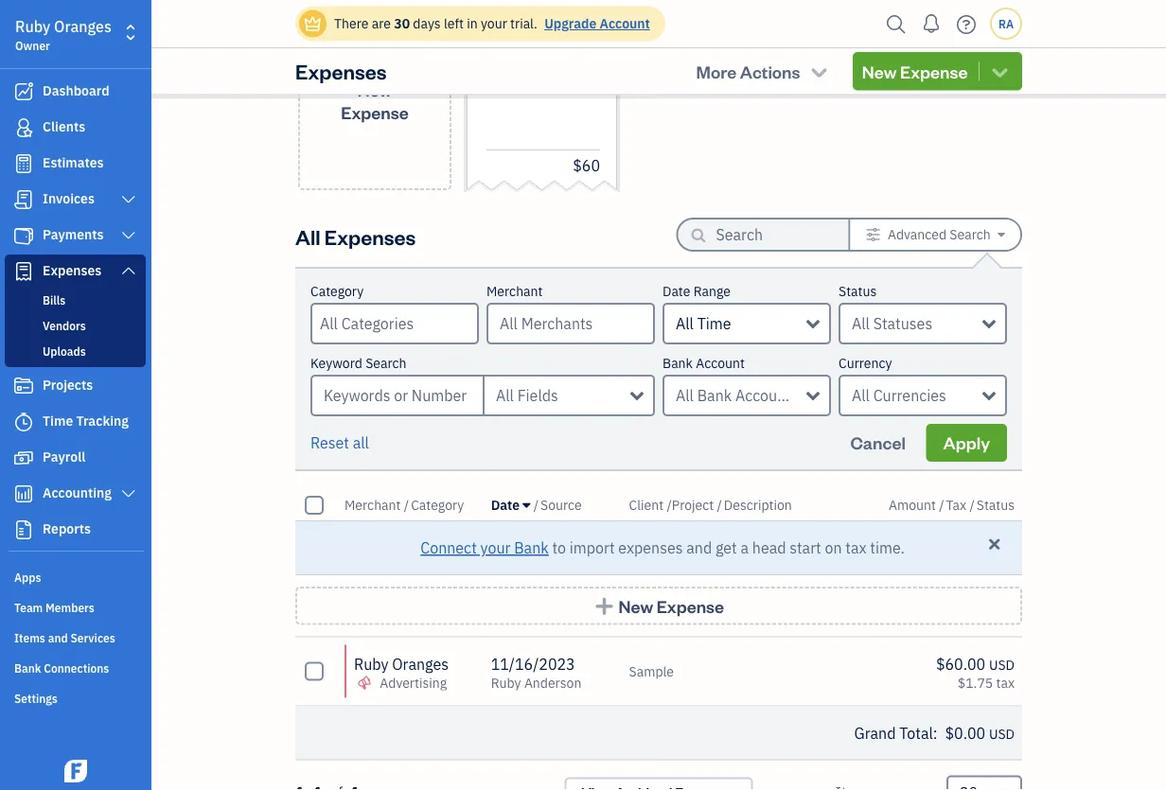 Task type: vqa. For each thing, say whether or not it's contained in the screenshot.
All Time dropdown button
no



Task type: locate. For each thing, give the bounding box(es) containing it.
1 horizontal spatial merchant
[[486, 283, 543, 300]]

ruby inside ruby oranges 11/16/2023
[[486, 22, 521, 42]]

total
[[899, 723, 933, 743]]

search inside 'advanced search' dropdown button
[[950, 226, 991, 243]]

expenses inside the main element
[[43, 262, 102, 279]]

ruby
[[15, 17, 50, 36], [486, 22, 521, 42], [354, 654, 389, 674], [491, 674, 521, 691]]

chevrondown image
[[989, 62, 1011, 81]]

search for keyword search
[[365, 354, 406, 372]]

chevron large down image right accounting
[[120, 486, 137, 502]]

and right items
[[48, 630, 68, 645]]

merchant / category
[[345, 496, 464, 514]]

vendors link
[[9, 314, 142, 337]]

chevron large down image inside "invoices" link
[[120, 192, 137, 207]]

0 horizontal spatial and
[[48, 630, 68, 645]]

bank down bank account
[[697, 386, 732, 406]]

0 vertical spatial expense
[[900, 60, 968, 82]]

more actions
[[696, 60, 800, 82]]

currency
[[839, 354, 892, 372]]

/ right caretdown image
[[533, 496, 539, 514]]

your right the in at the left
[[481, 15, 507, 32]]

0 vertical spatial account
[[600, 15, 650, 32]]

all inside 'keyword search' field
[[496, 386, 514, 406]]

1 horizontal spatial tax
[[996, 674, 1015, 691]]

cancel button
[[833, 424, 923, 462]]

chevron large down image for expenses
[[120, 263, 137, 278]]

chart image
[[12, 485, 35, 504]]

0 vertical spatial usd
[[989, 656, 1015, 673]]

source
[[540, 496, 582, 514]]

expense inside new expense dropdown button
[[900, 60, 968, 82]]

time right timer icon
[[43, 412, 73, 430]]

1 vertical spatial your
[[480, 538, 511, 558]]

time
[[697, 314, 731, 334], [43, 412, 73, 430]]

left
[[444, 15, 464, 32]]

1 horizontal spatial account
[[696, 354, 745, 372]]

all
[[353, 433, 369, 453]]

0 horizontal spatial time
[[43, 412, 73, 430]]

fields
[[517, 386, 558, 406]]

all inside 'status' field
[[852, 314, 870, 334]]

estimate image
[[12, 154, 35, 173]]

notifications image
[[916, 5, 946, 43]]

your
[[481, 15, 507, 32], [480, 538, 511, 558]]

1 vertical spatial search
[[365, 354, 406, 372]]

11/16/2023
[[486, 42, 560, 60], [491, 654, 575, 674]]

1 vertical spatial 11/16/2023
[[491, 654, 575, 674]]

chevron large down image
[[120, 192, 137, 207], [120, 228, 137, 243], [120, 263, 137, 278], [120, 486, 137, 502]]

in
[[467, 15, 478, 32]]

chevron large down image inside payments link
[[120, 228, 137, 243]]

/ right project
[[717, 496, 722, 514]]

merchant up merchant text box
[[486, 283, 543, 300]]

close image
[[986, 536, 1003, 553]]

1 vertical spatial usd
[[989, 725, 1015, 742]]

2 usd from the top
[[989, 725, 1015, 742]]

status
[[839, 283, 877, 300], [977, 496, 1015, 514]]

new expense down plus icon
[[341, 78, 409, 123]]

usd right $0.00
[[989, 725, 1015, 742]]

main element
[[0, 0, 199, 790]]

2 horizontal spatial new expense
[[862, 60, 968, 82]]

ruby for ruby oranges owner
[[15, 17, 50, 36]]

0 vertical spatial category
[[310, 283, 364, 300]]

1 vertical spatial expense
[[341, 101, 409, 123]]

1 vertical spatial tax
[[996, 674, 1015, 691]]

4 chevron large down image from the top
[[120, 486, 137, 502]]

date left caretdown image
[[491, 496, 520, 514]]

ruby inside ruby oranges owner
[[15, 17, 50, 36]]

0 vertical spatial your
[[481, 15, 507, 32]]

expense
[[900, 60, 968, 82], [341, 101, 409, 123], [657, 595, 724, 617]]

connect
[[420, 538, 477, 558]]

0 vertical spatial date
[[663, 283, 690, 300]]

search
[[950, 226, 991, 243], [365, 354, 406, 372]]

your down date link
[[480, 538, 511, 558]]

tax inside $60.00 usd $1.75 tax
[[996, 674, 1015, 691]]

sample
[[629, 663, 674, 680]]

0 horizontal spatial search
[[365, 354, 406, 372]]

grand total : $0.00 usd
[[854, 723, 1015, 743]]

payroll
[[43, 448, 85, 466]]

1 horizontal spatial date
[[663, 283, 690, 300]]

money image
[[12, 449, 35, 468]]

new expense button
[[853, 52, 1022, 90], [295, 587, 1022, 625]]

2 vertical spatial expenses
[[43, 262, 102, 279]]

merchant for merchant / category
[[345, 496, 401, 514]]

tax right on
[[845, 538, 867, 558]]

account right upgrade
[[600, 15, 650, 32]]

11/16/2023 inside 11/16/2023 ruby anderson
[[491, 654, 575, 674]]

reset all
[[310, 433, 369, 453]]

2 horizontal spatial expense
[[900, 60, 968, 82]]

2 horizontal spatial oranges
[[525, 22, 581, 42]]

bank down items
[[14, 661, 41, 676]]

date range
[[663, 283, 731, 300]]

and
[[686, 538, 712, 558], [48, 630, 68, 645]]

new expense
[[862, 60, 968, 82], [341, 78, 409, 123], [619, 595, 724, 617]]

on
[[825, 538, 842, 558]]

1 vertical spatial time
[[43, 412, 73, 430]]

0 horizontal spatial account
[[600, 15, 650, 32]]

2 chevron large down image from the top
[[120, 228, 137, 243]]

connect your bank button
[[420, 537, 549, 559]]

caretdown image
[[523, 498, 530, 513]]

all inside dropdown button
[[852, 386, 870, 406]]

1 vertical spatial category
[[411, 496, 464, 514]]

new expense inside new expense dropdown button
[[862, 60, 968, 82]]

new expense down notifications icon
[[862, 60, 968, 82]]

time down range
[[697, 314, 731, 334]]

3 chevron large down image from the top
[[120, 263, 137, 278]]

estimates
[[43, 154, 104, 171]]

1 vertical spatial account
[[696, 354, 745, 372]]

new expense button down connect your bank to import expenses and get a head start on tax time.
[[295, 587, 1022, 625]]

0 vertical spatial tax
[[845, 538, 867, 558]]

3 / from the left
[[667, 496, 672, 514]]

payment image
[[12, 226, 35, 245]]

client image
[[12, 118, 35, 137]]

date for date range
[[663, 283, 690, 300]]

connections
[[44, 661, 109, 676]]

ruby for ruby oranges
[[354, 654, 389, 674]]

new right plus image
[[619, 595, 653, 617]]

0 horizontal spatial date
[[491, 496, 520, 514]]

and left get
[[686, 538, 712, 558]]

date
[[663, 283, 690, 300], [491, 496, 520, 514]]

oranges for ruby oranges
[[392, 654, 449, 674]]

time tracking
[[43, 412, 129, 430]]

expense inside new expense link
[[341, 101, 409, 123]]

category
[[310, 283, 364, 300], [411, 496, 464, 514]]

chevron large down image for accounting
[[120, 486, 137, 502]]

apps
[[14, 570, 41, 585]]

items
[[14, 630, 45, 645]]

6 / from the left
[[970, 496, 975, 514]]

category down all expenses
[[310, 283, 364, 300]]

settings link
[[5, 683, 146, 712]]

/ right 'tax'
[[970, 496, 975, 514]]

and inside the main element
[[48, 630, 68, 645]]

0 vertical spatial merchant
[[486, 283, 543, 300]]

account
[[600, 15, 650, 32], [696, 354, 745, 372]]

0 vertical spatial 11/16/2023
[[486, 42, 560, 60]]

ruby oranges
[[354, 654, 449, 674]]

oranges for ruby oranges owner
[[54, 17, 112, 36]]

expenses link
[[5, 255, 146, 289]]

tax right the $1.75
[[996, 674, 1015, 691]]

new down "search" image
[[862, 60, 897, 82]]

all statuses
[[852, 314, 932, 334]]

all currencies
[[852, 386, 946, 406]]

1 horizontal spatial time
[[697, 314, 731, 334]]

search left caretdown icon
[[950, 226, 991, 243]]

import
[[570, 538, 615, 558]]

oranges inside ruby oranges owner
[[54, 17, 112, 36]]

ruby oranges 11/16/2023
[[486, 22, 581, 60]]

a
[[741, 538, 749, 558]]

expense down connect your bank to import expenses and get a head start on tax time.
[[657, 595, 724, 617]]

status up all statuses
[[839, 283, 877, 300]]

invoices link
[[5, 183, 146, 217]]

2 horizontal spatial new
[[862, 60, 897, 82]]

/ left category link
[[404, 496, 409, 514]]

0 vertical spatial and
[[686, 538, 712, 558]]

expense down notifications icon
[[900, 60, 968, 82]]

expense down plus icon
[[341, 101, 409, 123]]

bank account
[[663, 354, 745, 372]]

expenses
[[295, 57, 387, 84], [324, 223, 416, 250], [43, 262, 102, 279]]

11/16/2023 ruby anderson
[[491, 654, 581, 691]]

search up keyword search text field
[[365, 354, 406, 372]]

0 vertical spatial status
[[839, 283, 877, 300]]

accounting
[[43, 484, 112, 502]]

1 chevron large down image from the top
[[120, 192, 137, 207]]

all for all bank accounts
[[676, 386, 694, 406]]

ra button
[[990, 8, 1022, 40]]

keyword search
[[310, 354, 406, 372]]

chevron large down image right invoices
[[120, 192, 137, 207]]

date link
[[491, 496, 533, 514]]

settings
[[14, 691, 58, 706]]

1 vertical spatial and
[[48, 630, 68, 645]]

freshbooks image
[[61, 760, 91, 783]]

Date Range field
[[663, 303, 831, 345]]

bank connections link
[[5, 653, 146, 681]]

time inside field
[[697, 314, 731, 334]]

all for all currencies
[[852, 386, 870, 406]]

oranges inside ruby oranges 11/16/2023
[[525, 22, 581, 42]]

1 vertical spatial merchant
[[345, 496, 401, 514]]

to
[[552, 538, 566, 558]]

connect your bank to import expenses and get a head start on tax time.
[[420, 538, 905, 558]]

search image
[[881, 10, 911, 38]]

new down plus icon
[[357, 78, 392, 101]]

expenses up "bills" link
[[43, 262, 102, 279]]

0 horizontal spatial merchant
[[345, 496, 401, 514]]

new expense down connect your bank to import expenses and get a head start on tax time.
[[619, 595, 724, 617]]

members
[[45, 600, 94, 615]]

0 horizontal spatial status
[[839, 283, 877, 300]]

1 vertical spatial date
[[491, 496, 520, 514]]

project image
[[12, 377, 35, 396]]

1 usd from the top
[[989, 656, 1015, 673]]

chevron large down image inside accounting "link"
[[120, 486, 137, 502]]

projects
[[43, 376, 93, 394]]

1 horizontal spatial search
[[950, 226, 991, 243]]

0 vertical spatial search
[[950, 226, 991, 243]]

amount
[[889, 496, 936, 514]]

0 horizontal spatial oranges
[[54, 17, 112, 36]]

expenses up category text field
[[324, 223, 416, 250]]

Keyword Search text field
[[310, 375, 483, 416]]

all currencies button
[[839, 375, 1007, 416]]

/ right "client"
[[667, 496, 672, 514]]

payments
[[43, 226, 104, 243]]

plus image
[[593, 596, 615, 616]]

grand
[[854, 723, 896, 743]]

0 horizontal spatial expense
[[341, 101, 409, 123]]

2 / from the left
[[533, 496, 539, 514]]

reports
[[43, 520, 91, 538]]

all for all expenses
[[295, 223, 320, 250]]

merchant down all
[[345, 496, 401, 514]]

1 vertical spatial status
[[977, 496, 1015, 514]]

chevron large down image up "bills" link
[[120, 263, 137, 278]]

chevron large down image right payments
[[120, 228, 137, 243]]

reset
[[310, 433, 349, 453]]

1 horizontal spatial expense
[[657, 595, 724, 617]]

time inside the main element
[[43, 412, 73, 430]]

usd inside grand total : $0.00 usd
[[989, 725, 1015, 742]]

all for all statuses
[[852, 314, 870, 334]]

account up "all bank accounts"
[[696, 354, 745, 372]]

reset all button
[[310, 432, 369, 454]]

usd up the $1.75
[[989, 656, 1015, 673]]

uploads
[[43, 344, 86, 359]]

Keyword Search field
[[483, 375, 655, 416]]

status up close icon on the right of page
[[977, 496, 1015, 514]]

apps link
[[5, 562, 146, 591]]

0 horizontal spatial new expense
[[341, 78, 409, 123]]

Merchant text field
[[488, 305, 653, 343]]

/ left 'tax'
[[939, 496, 944, 514]]

all inside field
[[676, 314, 694, 334]]

dashboard
[[43, 82, 109, 99]]

all inside field
[[676, 386, 694, 406]]

usd
[[989, 656, 1015, 673], [989, 725, 1015, 742]]

category up connect
[[411, 496, 464, 514]]

expenses down there
[[295, 57, 387, 84]]

new expense button down notifications icon
[[853, 52, 1022, 90]]

1 vertical spatial expenses
[[324, 223, 416, 250]]

settings image
[[866, 227, 881, 242]]

date for date link
[[491, 496, 520, 514]]

$60.00
[[936, 654, 985, 674]]

0 horizontal spatial category
[[310, 283, 364, 300]]

1 horizontal spatial oranges
[[392, 654, 449, 674]]

more actions button
[[687, 52, 841, 90]]

1 your from the top
[[481, 15, 507, 32]]

services
[[70, 630, 115, 645]]

dashboard link
[[5, 75, 146, 109]]

merchant for merchant
[[486, 283, 543, 300]]

date left range
[[663, 283, 690, 300]]

0 vertical spatial time
[[697, 314, 731, 334]]



Task type: describe. For each thing, give the bounding box(es) containing it.
timer image
[[12, 413, 35, 432]]

merchant link
[[345, 496, 404, 514]]

projects link
[[5, 369, 146, 403]]

team
[[14, 600, 43, 615]]

0 vertical spatial expenses
[[295, 57, 387, 84]]

clients
[[43, 118, 85, 135]]

Category text field
[[320, 305, 477, 343]]

5 / from the left
[[939, 496, 944, 514]]

currencies
[[873, 386, 946, 406]]

new expense link
[[298, 0, 451, 190]]

1 horizontal spatial new expense
[[619, 595, 724, 617]]

items and services
[[14, 630, 115, 645]]

0 vertical spatial new expense button
[[853, 52, 1022, 90]]

time.
[[870, 538, 905, 558]]

4 / from the left
[[717, 496, 722, 514]]

apply
[[943, 432, 990, 454]]

new expense inside new expense link
[[341, 78, 409, 123]]

keyword
[[310, 354, 362, 372]]

30
[[394, 15, 410, 32]]

are
[[372, 15, 391, 32]]

Search text field
[[716, 220, 818, 250]]

trial.
[[510, 15, 537, 32]]

all expenses
[[295, 223, 416, 250]]

owner
[[15, 38, 50, 53]]

invoices
[[43, 190, 95, 207]]

anderson
[[524, 674, 581, 691]]

invoice image
[[12, 190, 35, 209]]

:
[[933, 723, 937, 743]]

estimates link
[[5, 147, 146, 181]]

statuses
[[873, 314, 932, 334]]

Bank Account field
[[663, 375, 831, 416]]

$60
[[573, 156, 600, 176]]

all bank accounts
[[676, 386, 798, 406]]

vendors
[[43, 318, 86, 333]]

bills
[[43, 292, 66, 308]]

team members link
[[5, 592, 146, 621]]

usd inside $60.00 usd $1.75 tax
[[989, 656, 1015, 673]]

dashboard image
[[12, 82, 35, 101]]

crown image
[[303, 14, 323, 34]]

$60.00 usd $1.75 tax
[[936, 654, 1015, 691]]

days
[[413, 15, 441, 32]]

new expense button
[[853, 52, 1022, 90]]

status link
[[977, 496, 1015, 514]]

plus image
[[364, 44, 386, 63]]

amount / tax / status
[[889, 496, 1015, 514]]

1 vertical spatial new expense button
[[295, 587, 1022, 625]]

category link
[[411, 496, 464, 514]]

tracking
[[76, 412, 129, 430]]

clients link
[[5, 111, 146, 145]]

advanced search button
[[850, 220, 1020, 250]]

Items per page: field
[[946, 776, 1022, 790]]

search for advanced search
[[950, 226, 991, 243]]

caretdown image
[[998, 227, 1005, 242]]

team members
[[14, 600, 94, 615]]

1 horizontal spatial status
[[977, 496, 1015, 514]]

tax
[[946, 496, 966, 514]]

ra
[[998, 16, 1014, 31]]

all time
[[676, 314, 731, 334]]

1 horizontal spatial category
[[411, 496, 464, 514]]

get
[[715, 538, 737, 558]]

ruby for ruby oranges 11/16/2023
[[486, 22, 521, 42]]

description
[[724, 496, 792, 514]]

head
[[752, 538, 786, 558]]

all for all time
[[676, 314, 694, 334]]

1 horizontal spatial and
[[686, 538, 712, 558]]

advanced
[[888, 226, 946, 243]]

advanced search
[[888, 226, 991, 243]]

chevrondown image
[[808, 62, 830, 81]]

time tracking link
[[5, 405, 146, 439]]

expenses
[[618, 538, 683, 558]]

advertising
[[380, 674, 447, 691]]

all for all fields
[[496, 386, 514, 406]]

1 / from the left
[[404, 496, 409, 514]]

new inside dropdown button
[[862, 60, 897, 82]]

Status field
[[839, 303, 1007, 345]]

0 horizontal spatial new
[[357, 78, 392, 101]]

2 your from the top
[[480, 538, 511, 558]]

0 horizontal spatial tax
[[845, 538, 867, 558]]

payments link
[[5, 219, 146, 253]]

apply button
[[926, 424, 1007, 462]]

cancel
[[850, 432, 906, 454]]

2 vertical spatial expense
[[657, 595, 724, 617]]

all fields
[[496, 386, 558, 406]]

report image
[[12, 521, 35, 539]]

actions
[[740, 60, 800, 82]]

items and services link
[[5, 623, 146, 651]]

upgrade
[[544, 15, 597, 32]]

expense image
[[12, 262, 35, 281]]

upgrade account link
[[541, 15, 650, 32]]

chevron large down image for invoices
[[120, 192, 137, 207]]

accounts
[[735, 386, 798, 406]]

accounting link
[[5, 477, 146, 511]]

go to help image
[[951, 10, 981, 38]]

bank down all time
[[663, 354, 693, 372]]

client / project / description
[[629, 496, 792, 514]]

bank inside the main element
[[14, 661, 41, 676]]

$1.75
[[958, 674, 993, 691]]

amount link
[[889, 496, 939, 514]]

chevron large down image for payments
[[120, 228, 137, 243]]

11/16/2023 inside ruby oranges 11/16/2023
[[486, 42, 560, 60]]

oranges for ruby oranges 11/16/2023
[[525, 22, 581, 42]]

bank inside field
[[697, 386, 732, 406]]

range
[[693, 283, 731, 300]]

1 horizontal spatial new
[[619, 595, 653, 617]]

client
[[629, 496, 664, 514]]

ruby oranges owner
[[15, 17, 112, 53]]

project
[[672, 496, 714, 514]]

client link
[[629, 496, 667, 514]]

ruby inside 11/16/2023 ruby anderson
[[491, 674, 521, 691]]

bank connections
[[14, 661, 109, 676]]

bank left to
[[514, 538, 549, 558]]



